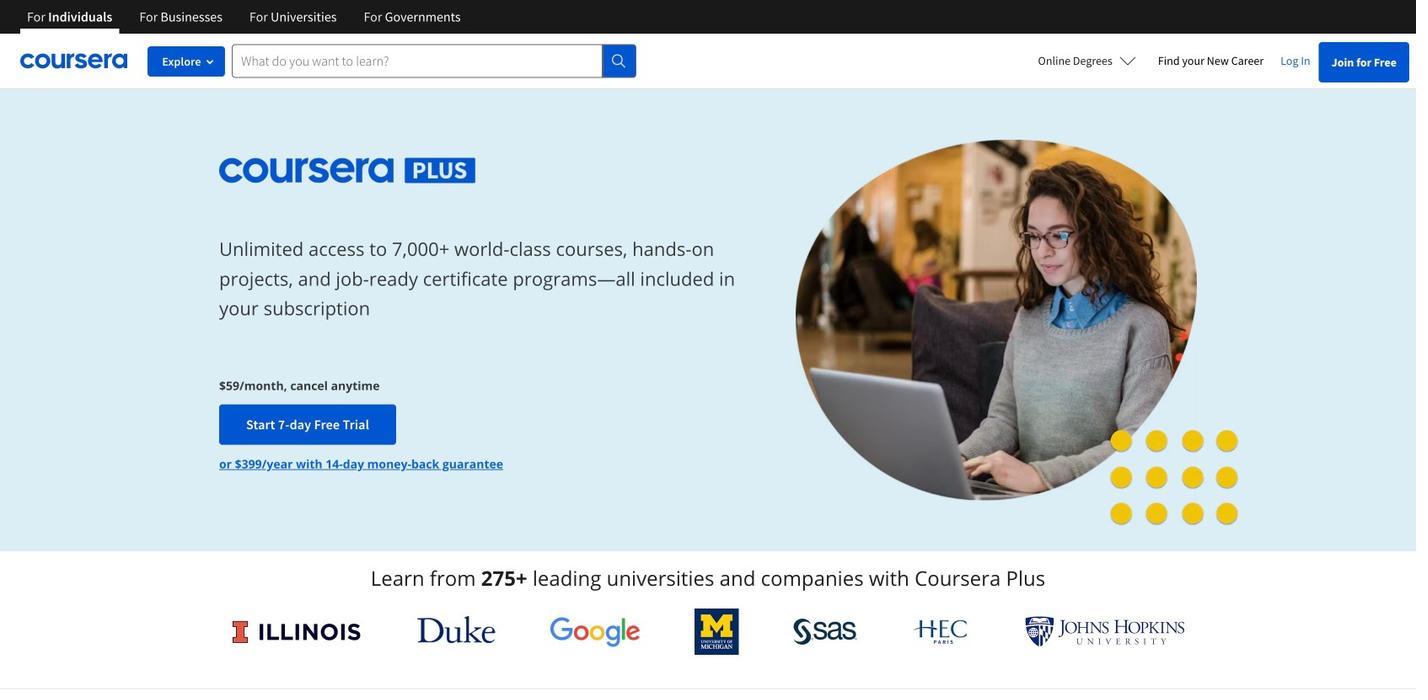 Task type: locate. For each thing, give the bounding box(es) containing it.
None search field
[[232, 44, 636, 78]]

google image
[[550, 617, 641, 648]]

coursera plus image
[[219, 158, 476, 184]]

banner navigation
[[13, 0, 474, 34]]



Task type: describe. For each thing, give the bounding box(es) containing it.
sas image
[[793, 619, 858, 646]]

university of illinois at urbana-champaign image
[[231, 619, 363, 646]]

university of michigan image
[[695, 609, 739, 656]]

duke university image
[[417, 617, 495, 644]]

coursera image
[[20, 47, 127, 74]]

What do you want to learn? text field
[[232, 44, 603, 78]]

hec paris image
[[912, 615, 971, 650]]

johns hopkins university image
[[1025, 617, 1185, 648]]



Task type: vqa. For each thing, say whether or not it's contained in the screenshot.
University of Michigan image
yes



